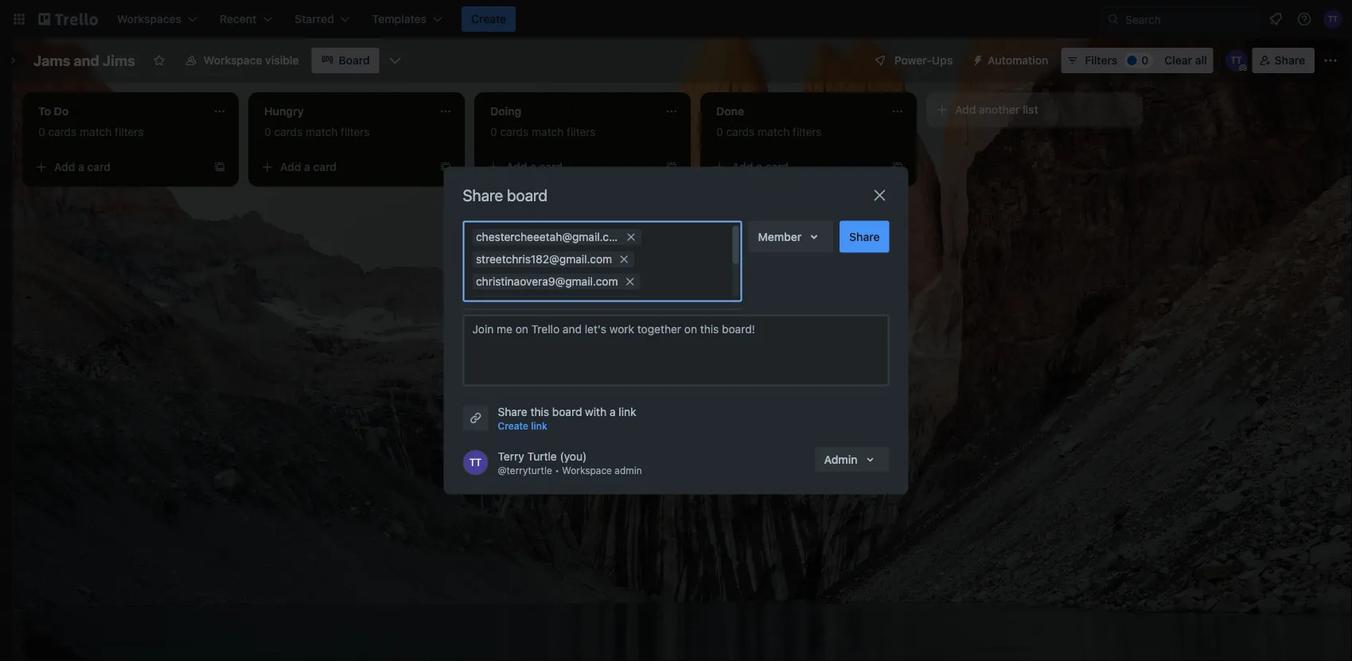 Task type: describe. For each thing, give the bounding box(es) containing it.
2 vertical spatial terry turtle (terryturtle) image
[[463, 450, 488, 476]]

automation button
[[966, 48, 1058, 73]]

create button
[[462, 6, 516, 32]]

4 card from the left
[[766, 160, 789, 174]]

0 for add a card button associated with 3rd create from template… image from the right
[[38, 125, 45, 139]]

filters for second create from template… image from the left
[[341, 125, 370, 139]]

admin button
[[815, 447, 890, 473]]

add a card button for create from template… icon
[[707, 154, 885, 180]]

add a card button for third create from template… image from left
[[481, 154, 659, 180]]

member button
[[749, 221, 834, 253]]

add another list
[[955, 103, 1039, 116]]

add for add a card button corresponding to create from template… icon
[[733, 160, 754, 174]]

0 vertical spatial share button
[[1253, 48, 1315, 73]]

filters for 3rd create from template… image from the right
[[115, 125, 144, 139]]

automation
[[988, 54, 1049, 67]]

board link
[[312, 48, 380, 73]]

0 notifications image
[[1267, 10, 1286, 29]]

add a card for add a card button related to second create from template… image from the left
[[280, 160, 337, 174]]

another
[[979, 103, 1020, 116]]

share this board with a link create link
[[498, 405, 637, 432]]

power-ups
[[895, 54, 953, 67]]

board inside share this board with a link create link
[[552, 405, 582, 418]]

1 vertical spatial share button
[[840, 221, 890, 253]]

primary element
[[0, 0, 1353, 38]]

add a card button for 3rd create from template… image from the right
[[29, 154, 207, 180]]

power-ups button
[[863, 48, 963, 73]]

•
[[555, 465, 560, 477]]

add another list button
[[927, 92, 1143, 127]]

2 create from template… image from the left
[[440, 161, 452, 174]]

clear all button
[[1159, 48, 1214, 73]]

clear
[[1165, 54, 1193, 67]]

customize views image
[[388, 53, 403, 68]]

workspace inside terry turtle (you) @terryturtle • workspace admin
[[562, 465, 612, 477]]

show menu image
[[1323, 53, 1339, 68]]

cards for add a card button associated with 3rd create from template… image from the right
[[48, 125, 77, 139]]

0 cards match filters for second create from template… image from the left
[[264, 125, 370, 139]]

Search field
[[1120, 7, 1260, 31]]

add a card button for second create from template… image from the left
[[255, 154, 433, 180]]

jams
[[33, 52, 70, 69]]

3 card from the left
[[539, 160, 563, 174]]

add a card for add a card button associated with 3rd create from template… image from the right
[[54, 160, 111, 174]]

2 card from the left
[[313, 160, 337, 174]]

clear all
[[1165, 54, 1208, 67]]

share left show menu image
[[1275, 54, 1306, 67]]

0 for add a card button corresponding to create from template… icon
[[717, 125, 724, 139]]

create inside share this board with a link create link
[[498, 421, 529, 432]]

add for add a card button associated with 3rd create from template… image from the right
[[54, 160, 75, 174]]

3 create from template… image from the left
[[666, 161, 678, 174]]

filters
[[1086, 54, 1118, 67]]

jams and jims
[[33, 52, 135, 69]]

Board name text field
[[25, 48, 143, 73]]

0 cards match filters for create from template… icon
[[717, 125, 822, 139]]

share down close image
[[850, 230, 880, 243]]

cards for add a card button related to second create from template… image from the left
[[274, 125, 303, 139]]

and
[[74, 52, 99, 69]]

sm image
[[966, 48, 988, 70]]

0 for add a card button related to second create from template… image from the left
[[264, 125, 271, 139]]

terry
[[498, 450, 524, 463]]

star or unstar board image
[[153, 54, 166, 67]]

add for add a card button related to second create from template… image from the left
[[280, 160, 301, 174]]

cards for add a card button corresponding to third create from template… image from left
[[500, 125, 529, 139]]



Task type: vqa. For each thing, say whether or not it's contained in the screenshot.
B link
no



Task type: locate. For each thing, give the bounding box(es) containing it.
3 cards from the left
[[500, 125, 529, 139]]

admin
[[615, 465, 642, 477]]

0 cards match filters for 3rd create from template… image from the right
[[38, 125, 144, 139]]

turtle
[[528, 450, 557, 463]]

1 create from template… image from the left
[[213, 161, 226, 174]]

a for add a card button associated with 3rd create from template… image from the right
[[78, 160, 84, 174]]

match for add a card button corresponding to create from template… icon
[[758, 125, 790, 139]]

a inside share this board with a link create link
[[610, 405, 616, 418]]

link down "this"
[[531, 421, 548, 432]]

4 0 cards match filters from the left
[[717, 125, 822, 139]]

0 vertical spatial board
[[507, 186, 548, 205]]

3 add a card from the left
[[506, 160, 563, 174]]

match for add a card button associated with 3rd create from template… image from the right
[[80, 125, 112, 139]]

board
[[507, 186, 548, 205], [552, 405, 582, 418]]

0 vertical spatial link
[[619, 405, 637, 418]]

create inside 'button'
[[471, 12, 507, 25]]

1 vertical spatial link
[[531, 421, 548, 432]]

match
[[80, 125, 112, 139], [306, 125, 338, 139], [532, 125, 564, 139], [758, 125, 790, 139]]

share
[[1275, 54, 1306, 67], [463, 186, 503, 205], [850, 230, 880, 243], [498, 405, 528, 418]]

2 horizontal spatial create from template… image
[[666, 161, 678, 174]]

0
[[1142, 54, 1149, 67], [38, 125, 45, 139], [264, 125, 271, 139], [490, 125, 497, 139], [717, 125, 724, 139]]

visible
[[265, 54, 299, 67]]

1 horizontal spatial workspace
[[562, 465, 612, 477]]

(you)
[[560, 450, 587, 463]]

share button
[[1253, 48, 1315, 73], [840, 221, 890, 253]]

1 horizontal spatial link
[[619, 405, 637, 418]]

add a card
[[54, 160, 111, 174], [280, 160, 337, 174], [506, 160, 563, 174], [733, 160, 789, 174]]

open information menu image
[[1297, 11, 1313, 27]]

1 match from the left
[[80, 125, 112, 139]]

member
[[758, 230, 802, 243]]

create from template… image
[[213, 161, 226, 174], [440, 161, 452, 174], [666, 161, 678, 174]]

match for add a card button corresponding to third create from template… image from left
[[532, 125, 564, 139]]

close image
[[871, 186, 890, 205]]

0 for add a card button corresponding to third create from template… image from left
[[490, 125, 497, 139]]

admin
[[825, 453, 858, 466]]

share inside share this board with a link create link
[[498, 405, 528, 418]]

0 horizontal spatial create from template… image
[[213, 161, 226, 174]]

workspace inside 'workspace visible' button
[[204, 54, 262, 67]]

share board
[[463, 186, 548, 205]]

1 cards from the left
[[48, 125, 77, 139]]

3 add a card button from the left
[[481, 154, 659, 180]]

Join me on Trello and let's work together on this board! text field
[[463, 315, 890, 387]]

workspace
[[204, 54, 262, 67], [562, 465, 612, 477]]

1 card from the left
[[87, 160, 111, 174]]

0 cards match filters
[[38, 125, 144, 139], [264, 125, 370, 139], [490, 125, 596, 139], [717, 125, 822, 139]]

add a card for add a card button corresponding to create from template… icon
[[733, 160, 789, 174]]

1 horizontal spatial board
[[552, 405, 582, 418]]

0 horizontal spatial board
[[507, 186, 548, 205]]

switch to… image
[[11, 11, 27, 27]]

1 horizontal spatial share button
[[1253, 48, 1315, 73]]

4 cards from the left
[[727, 125, 755, 139]]

add
[[955, 103, 977, 116], [54, 160, 75, 174], [280, 160, 301, 174], [506, 160, 527, 174], [733, 160, 754, 174]]

board up chestercheeetah@gmail.com
[[507, 186, 548, 205]]

clarkrunnerman@gmail.com
[[476, 297, 619, 310]]

filters for create from template… icon
[[793, 125, 822, 139]]

1 0 cards match filters from the left
[[38, 125, 144, 139]]

0 horizontal spatial terry turtle (terryturtle) image
[[463, 450, 488, 476]]

cards
[[48, 125, 77, 139], [274, 125, 303, 139], [500, 125, 529, 139], [727, 125, 755, 139]]

share left "this"
[[498, 405, 528, 418]]

card
[[87, 160, 111, 174], [313, 160, 337, 174], [539, 160, 563, 174], [766, 160, 789, 174]]

christinaovera9@gmail.com
[[476, 275, 618, 288]]

workspace down '(you)'
[[562, 465, 612, 477]]

match for add a card button related to second create from template… image from the left
[[306, 125, 338, 139]]

2 horizontal spatial terry turtle (terryturtle) image
[[1324, 10, 1343, 29]]

2 match from the left
[[306, 125, 338, 139]]

jims
[[103, 52, 135, 69]]

filters
[[115, 125, 144, 139], [341, 125, 370, 139], [567, 125, 596, 139], [793, 125, 822, 139]]

cards for add a card button corresponding to create from template… icon
[[727, 125, 755, 139]]

2 cards from the left
[[274, 125, 303, 139]]

2 0 cards match filters from the left
[[264, 125, 370, 139]]

0 horizontal spatial share button
[[840, 221, 890, 253]]

2 filters from the left
[[341, 125, 370, 139]]

1 vertical spatial board
[[552, 405, 582, 418]]

add for add a card button corresponding to third create from template… image from left
[[506, 160, 527, 174]]

link right with
[[619, 405, 637, 418]]

terry turtle (terryturtle) image right open information menu image
[[1324, 10, 1343, 29]]

link
[[619, 405, 637, 418], [531, 421, 548, 432]]

0 vertical spatial create
[[471, 12, 507, 25]]

workspace visible
[[204, 54, 299, 67]]

4 match from the left
[[758, 125, 790, 139]]

a for add a card button corresponding to create from template… icon
[[757, 160, 763, 174]]

with
[[585, 405, 607, 418]]

3 0 cards match filters from the left
[[490, 125, 596, 139]]

board right "this"
[[552, 405, 582, 418]]

chestercheeetah@gmail.com
[[476, 230, 625, 243]]

a for add a card button related to second create from template… image from the left
[[304, 160, 310, 174]]

2 add a card from the left
[[280, 160, 337, 174]]

0 horizontal spatial link
[[531, 421, 548, 432]]

0 vertical spatial workspace
[[204, 54, 262, 67]]

all
[[1196, 54, 1208, 67]]

4 add a card from the left
[[733, 160, 789, 174]]

create
[[471, 12, 507, 25], [498, 421, 529, 432]]

this
[[531, 405, 549, 418]]

1 vertical spatial create
[[498, 421, 529, 432]]

1 horizontal spatial create from template… image
[[440, 161, 452, 174]]

1 filters from the left
[[115, 125, 144, 139]]

@terryturtle
[[498, 465, 552, 477]]

3 match from the left
[[532, 125, 564, 139]]

terry turtle (terryturtle) image
[[1324, 10, 1343, 29], [1226, 49, 1248, 72], [463, 450, 488, 476]]

0 vertical spatial terry turtle (terryturtle) image
[[1324, 10, 1343, 29]]

1 add a card from the left
[[54, 160, 111, 174]]

board
[[339, 54, 370, 67]]

ups
[[932, 54, 953, 67]]

4 add a card button from the left
[[707, 154, 885, 180]]

create link button
[[498, 418, 548, 434]]

streetchris182@gmail.com
[[476, 252, 612, 266]]

1 vertical spatial workspace
[[562, 465, 612, 477]]

workspace visible button
[[175, 48, 309, 73]]

add a card for add a card button corresponding to third create from template… image from left
[[506, 160, 563, 174]]

power-
[[895, 54, 932, 67]]

a for add a card button corresponding to third create from template… image from left
[[530, 160, 537, 174]]

0 cards match filters for third create from template… image from left
[[490, 125, 596, 139]]

terry turtle (terryturtle) image left 'terry'
[[463, 450, 488, 476]]

2 add a card button from the left
[[255, 154, 433, 180]]

filters for third create from template… image from left
[[567, 125, 596, 139]]

0 horizontal spatial workspace
[[204, 54, 262, 67]]

share button down 0 notifications icon
[[1253, 48, 1315, 73]]

list
[[1023, 103, 1039, 116]]

terry turtle (you) @terryturtle • workspace admin
[[498, 450, 642, 477]]

1 horizontal spatial terry turtle (terryturtle) image
[[1226, 49, 1248, 72]]

1 add a card button from the left
[[29, 154, 207, 180]]

search image
[[1108, 13, 1120, 25]]

create from template… image
[[892, 161, 905, 174]]

1 vertical spatial terry turtle (terryturtle) image
[[1226, 49, 1248, 72]]

workspace left visible
[[204, 54, 262, 67]]

add a card button
[[29, 154, 207, 180], [255, 154, 433, 180], [481, 154, 659, 180], [707, 154, 885, 180]]

terry turtle (terryturtle) image right all
[[1226, 49, 1248, 72]]

share button down close image
[[840, 221, 890, 253]]

3 filters from the left
[[567, 125, 596, 139]]

a
[[78, 160, 84, 174], [304, 160, 310, 174], [530, 160, 537, 174], [757, 160, 763, 174], [610, 405, 616, 418]]

4 filters from the left
[[793, 125, 822, 139]]

share up chestercheeetah@gmail.com
[[463, 186, 503, 205]]

add for "add another list" button
[[955, 103, 977, 116]]



